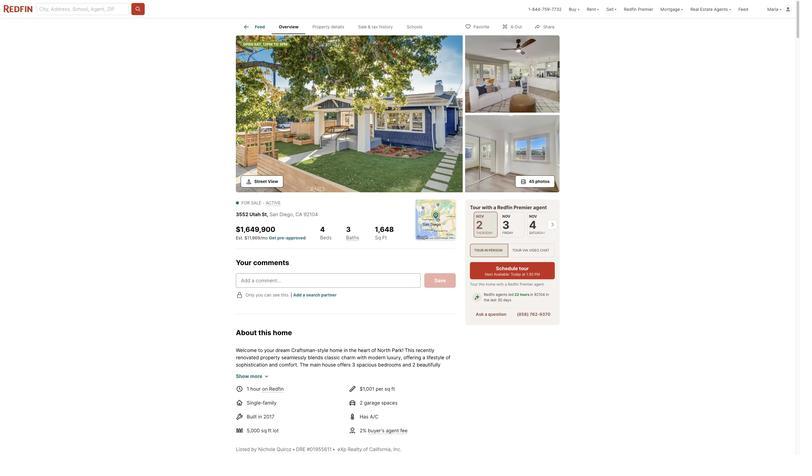 Task type: locate. For each thing, give the bounding box(es) containing it.
3 up baths link
[[346, 225, 351, 234]]

1 vertical spatial for
[[339, 449, 345, 455]]

trim/casings,
[[393, 398, 423, 404]]

0 horizontal spatial 2
[[360, 400, 363, 406]]

▾ right sell
[[615, 6, 617, 12]]

2 nov from the left
[[503, 214, 511, 219]]

tour this home with a redfin premier agent.
[[470, 282, 545, 287]]

in left front
[[253, 442, 257, 448]]

renovation,
[[401, 369, 426, 375]]

in up you'll
[[445, 398, 449, 404]]

0 vertical spatial 2
[[476, 218, 483, 232]]

and right on
[[273, 384, 281, 390]]

ca
[[296, 212, 302, 218]]

9370
[[540, 312, 551, 317]]

0 horizontal spatial 92104
[[304, 212, 318, 218]]

0 vertical spatial space
[[337, 391, 351, 397]]

built
[[247, 414, 257, 420]]

4 beds
[[320, 225, 332, 241]]

City, Address, School, Agent, ZIP search field
[[36, 3, 129, 15]]

2 horizontal spatial 3
[[503, 218, 510, 232]]

sell ▾
[[607, 6, 617, 12]]

with down available:
[[497, 282, 504, 287]]

the up charm
[[349, 348, 357, 354]]

home
[[486, 282, 496, 287], [273, 329, 292, 337], [330, 348, 343, 354], [423, 413, 436, 419]]

of right "lifestyle"
[[446, 355, 451, 361]]

• left dre
[[293, 447, 295, 453]]

premier left the mortgage
[[638, 6, 654, 12]]

space up fee
[[401, 420, 415, 426]]

house,
[[337, 406, 352, 412]]

of right realty
[[363, 447, 368, 453]]

about this home
[[236, 329, 292, 337]]

1 horizontal spatial you
[[363, 420, 371, 426]]

1 vertical spatial ft
[[268, 428, 272, 434]]

0 vertical spatial or
[[236, 420, 241, 426]]

flooring.
[[367, 377, 386, 383]]

own
[[395, 435, 404, 441]]

specific
[[434, 420, 451, 426]]

ask a question
[[476, 312, 507, 317]]

0 horizontal spatial for
[[339, 449, 345, 455]]

nov inside nov 4 saturday
[[529, 214, 537, 219]]

craftsman
[[403, 384, 427, 390]]

0 vertical spatial house
[[322, 362, 336, 368]]

for left its
[[339, 449, 345, 455]]

this
[[405, 348, 415, 354]]

built in 2017
[[247, 414, 275, 420]]

0 vertical spatial additional
[[327, 413, 349, 419]]

the up simply
[[358, 427, 366, 433]]

appointed
[[236, 369, 259, 375]]

0 vertical spatial ft
[[392, 386, 395, 392]]

additional
[[327, 413, 349, 419], [236, 449, 258, 455]]

2 vertical spatial of
[[363, 447, 368, 453]]

/mo
[[260, 235, 268, 240]]

list box
[[470, 244, 555, 258]]

seamlessly
[[281, 355, 307, 361]]

dre
[[296, 447, 306, 453]]

sq up the oasis.
[[261, 428, 267, 434]]

nov inside nov 3 friday
[[503, 214, 511, 219]]

your
[[236, 259, 252, 267]]

or down enjoy
[[343, 435, 348, 441]]

0 horizontal spatial 3
[[346, 225, 351, 234]]

0 vertical spatial sq
[[385, 386, 390, 392]]

6 ▾ from the left
[[780, 6, 782, 12]]

home up the classic
[[330, 348, 343, 354]]

1 vertical spatial 92104
[[534, 293, 545, 297]]

92104 down agent. at right
[[534, 293, 545, 297]]

redfin inside button
[[624, 6, 637, 12]]

| add a search partner
[[291, 292, 337, 298]]

premier up nov 4 saturday
[[514, 205, 532, 211]]

45
[[529, 179, 535, 184]]

nov up saturday
[[529, 214, 537, 219]]

photos
[[536, 179, 550, 184]]

0 horizontal spatial main
[[310, 362, 321, 368]]

or up needs
[[236, 420, 241, 426]]

allowing
[[343, 420, 362, 426]]

1 horizontal spatial built
[[434, 398, 444, 404]]

1 horizontal spatial feed
[[739, 6, 749, 12]]

2 horizontal spatial 2
[[476, 218, 483, 232]]

nov for 2
[[476, 214, 484, 219]]

space.
[[279, 449, 294, 455]]

rent ▾ button
[[583, 0, 603, 18]]

guests, down trim/casings,
[[401, 413, 418, 419]]

sale
[[251, 200, 261, 205]]

north down yard,
[[295, 449, 308, 455]]

the inside in the last 30 days
[[484, 298, 490, 303]]

entertain
[[270, 435, 291, 441]]

0 horizontal spatial built
[[319, 398, 329, 404]]

0 vertical spatial guests,
[[401, 413, 418, 419]]

1 vertical spatial main
[[325, 406, 336, 412]]

1 vertical spatial feed
[[255, 24, 265, 29]]

0 vertical spatial premier
[[638, 6, 654, 12]]

open sat, 12pm to 3pm
[[243, 42, 288, 47]]

Add a comment... text field
[[241, 277, 416, 284]]

1 vertical spatial sq
[[261, 428, 267, 434]]

0 horizontal spatial wood
[[332, 377, 345, 383]]

agent.
[[534, 282, 545, 287]]

1 ▾ from the left
[[578, 6, 580, 12]]

3552 utah st, san diego, ca 92104 image
[[236, 35, 463, 192], [465, 35, 560, 113], [465, 115, 560, 192]]

0 vertical spatial main
[[310, 362, 321, 368]]

person
[[489, 249, 503, 253]]

the down relax
[[366, 442, 375, 448]]

garage down the unique.
[[364, 400, 380, 406]]

1 horizontal spatial 3
[[352, 362, 355, 368]]

with down heart
[[357, 355, 367, 361]]

2 horizontal spatial of
[[446, 355, 451, 361]]

2 up 'tour in person'
[[476, 218, 483, 232]]

your down buyer's agent fee link
[[383, 435, 393, 441]]

3 down charm
[[352, 362, 355, 368]]

22
[[515, 293, 519, 297]]

nov up thursday
[[476, 214, 484, 219]]

tailor
[[379, 420, 390, 426]]

charm
[[341, 355, 356, 361]]

main up the an
[[325, 406, 336, 412]]

1 horizontal spatial •
[[333, 447, 335, 453]]

sunshine
[[390, 427, 410, 433]]

street
[[254, 179, 267, 184]]

in left person
[[485, 249, 488, 253]]

in down bedrooms
[[386, 369, 390, 375]]

gleaming
[[236, 377, 257, 383]]

feed up the sat,
[[255, 24, 265, 29]]

0 vertical spatial garage
[[364, 400, 380, 406]]

sq right per
[[385, 386, 390, 392]]

guests,
[[401, 413, 418, 419], [292, 435, 309, 441]]

with up the oasis.
[[251, 427, 261, 433]]

1 horizontal spatial house
[[322, 362, 336, 368]]

1 horizontal spatial 92104
[[534, 293, 545, 297]]

house up the been
[[322, 362, 336, 368]]

of up modern
[[372, 348, 376, 354]]

heart
[[358, 348, 370, 354]]

2 down 'truly'
[[360, 400, 363, 406]]

0 vertical spatial feed
[[739, 6, 749, 12]]

agent up own
[[386, 428, 399, 434]]

available:
[[494, 272, 510, 277]]

▾ for maria ▾
[[780, 6, 782, 12]]

garage
[[364, 400, 380, 406], [376, 442, 392, 448]]

#
[[307, 447, 310, 453]]

or
[[236, 420, 241, 426], [343, 435, 348, 441]]

additional down fenced
[[236, 449, 258, 455]]

next
[[485, 272, 493, 277]]

buy ▾ button
[[566, 0, 583, 18]]

1 horizontal spatial nov
[[503, 214, 511, 219]]

video
[[529, 249, 539, 253]]

4 inside nov 4 saturday
[[529, 218, 537, 232]]

simply
[[349, 435, 364, 441]]

has
[[316, 369, 324, 375]]

, left "san"
[[267, 212, 268, 218]]

on
[[262, 386, 268, 392]]

4 ▾ from the left
[[682, 6, 683, 12]]

nov down tour with a redfin premier agent
[[503, 214, 511, 219]]

1 nov from the left
[[476, 214, 484, 219]]

original up spaces
[[382, 391, 400, 397]]

3 ▾ from the left
[[615, 6, 617, 12]]

0 horizontal spatial 4
[[320, 225, 325, 234]]

4 up beds
[[320, 225, 325, 234]]

▾ for sell ▾
[[615, 6, 617, 12]]

, left ca
[[293, 212, 294, 218]]

open
[[243, 42, 253, 47]]

▾ for mortgage ▾
[[682, 6, 683, 12]]

2 ▾ from the left
[[597, 6, 599, 12]]

you inside welcome to your dream craftsman-style home in the heart of north park! this recently renovated property seamlessly blends classic charm with modern luxury, offering a lifestyle of sophistication and comfort. the main house offers 3 spacious bedrooms and 2 beautifully appointed bathrooms. every detail has been carefully considered in this renovation, from the gleaming quartz countertops to the warm wood laminate flooring. the kitchen boasts brand new appliances and custom tile work, creating a chef's paradise. original craftsman built-ins add character and functionality, making this space truly unique. original elements throughout the house include the fireplace with built in shelving and desk, wood trim/casings, and built in china cabinet in the dining    beyond the main house, through a separate/private entrance, you'll discover a versatile adu/studio with an additional bathroom, perfect for guests, a home office, or rental income. the possibilities are endless, allowing you to tailor this space to your specific needs with a kitchenette and laundry hookups. enjoy the california sunshine in your private outdoor oasis. entertain guests, dine al fresco, or simply relax in your own sanctuary with a fenced in front and side yard, garden boxes, and a deck! the garage provides convenience and additional storage space. north park, known for its vibrant atmosphere and artis
[[363, 420, 371, 426]]

▾ right "buy"
[[578, 6, 580, 12]]

functionality,
[[279, 391, 309, 397]]

1 vertical spatial garage
[[376, 442, 392, 448]]

for down separate/private
[[393, 413, 400, 419]]

1 horizontal spatial guests,
[[401, 413, 418, 419]]

quartz
[[258, 377, 273, 383]]

4 left next icon
[[529, 218, 537, 232]]

1 horizontal spatial additional
[[327, 413, 349, 419]]

endless,
[[322, 420, 342, 426]]

4 inside 4 beds
[[320, 225, 325, 234]]

1
[[247, 386, 249, 392]]

this.
[[281, 292, 290, 298]]

▾ right the rent
[[597, 6, 599, 12]]

main down blends
[[310, 362, 321, 368]]

get
[[269, 235, 276, 240]]

to up the property
[[258, 348, 263, 354]]

built down 'making'
[[319, 398, 329, 404]]

1 vertical spatial premier
[[514, 205, 532, 211]]

1 horizontal spatial north
[[378, 348, 391, 354]]

in up '9370'
[[546, 293, 549, 297]]

property
[[260, 355, 280, 361]]

3pm
[[280, 42, 288, 47]]

in down buyer's
[[378, 435, 382, 441]]

1 horizontal spatial 4
[[529, 218, 537, 232]]

tour for tour this home with a redfin premier agent.
[[470, 282, 478, 287]]

chef's
[[347, 384, 361, 390]]

ft
[[392, 386, 395, 392], [268, 428, 272, 434]]

front
[[258, 442, 269, 448]]

• left the exp
[[333, 447, 335, 453]]

|
[[291, 292, 292, 298]]

offering
[[404, 355, 421, 361]]

by
[[251, 447, 257, 453]]

in right tours
[[530, 293, 533, 297]]

0 horizontal spatial •
[[293, 447, 295, 453]]

45 photos
[[529, 179, 550, 184]]

0 horizontal spatial nov
[[476, 214, 484, 219]]

1 horizontal spatial 2
[[413, 362, 416, 368]]

2 inside welcome to your dream craftsman-style home in the heart of north park! this recently renovated property seamlessly blends classic charm with modern luxury, offering a lifestyle of sophistication and comfort. the main house offers 3 spacious bedrooms and 2 beautifully appointed bathrooms. every detail has been carefully considered in this renovation, from the gleaming quartz countertops to the warm wood laminate flooring. the kitchen boasts brand new appliances and custom tile work, creating a chef's paradise. original craftsman built-ins add character and functionality, making this space truly unique. original elements throughout the house include the fireplace with built in shelving and desk, wood trim/casings, and built in china cabinet in the dining    beyond the main house, through a separate/private entrance, you'll discover a versatile adu/studio with an additional bathroom, perfect for guests, a home office, or rental income. the possibilities are endless, allowing you to tailor this space to your specific needs with a kitchenette and laundry hookups. enjoy the california sunshine in your private outdoor oasis. entertain guests, dine al fresco, or simply relax in your own sanctuary with a fenced in front and side yard, garden boxes, and a deck! the garage provides convenience and additional storage space. north park, known for its vibrant atmosphere and artis
[[413, 362, 416, 368]]

1-844-759-7732 link
[[529, 6, 562, 12]]

nov for 4
[[529, 214, 537, 219]]

2 horizontal spatial nov
[[529, 214, 537, 219]]

built-
[[428, 384, 440, 390]]

your up the property
[[264, 348, 274, 354]]

craftsman-
[[292, 348, 318, 354]]

1 • from the left
[[293, 447, 295, 453]]

house down 'character'
[[245, 398, 259, 404]]

1 horizontal spatial ,
[[293, 212, 294, 218]]

an
[[320, 413, 325, 419]]

and up entrance,
[[424, 398, 433, 404]]

1 horizontal spatial of
[[372, 348, 376, 354]]

san
[[270, 212, 278, 218]]

1 vertical spatial 2
[[413, 362, 416, 368]]

1 vertical spatial guests,
[[292, 435, 309, 441]]

for sale - active
[[241, 200, 281, 205]]

beyond
[[297, 406, 315, 412]]

tab list
[[236, 18, 435, 34]]

fenced
[[236, 442, 252, 448]]

and up include
[[269, 391, 278, 397]]

your up private
[[422, 420, 432, 426]]

0 vertical spatial you
[[256, 292, 263, 298]]

2 inside "nov 2 thursday"
[[476, 218, 483, 232]]

1 vertical spatial you
[[363, 420, 371, 426]]

2 vertical spatial 2
[[360, 400, 363, 406]]

garage inside welcome to your dream craftsman-style home in the heart of north park! this recently renovated property seamlessly blends classic charm with modern luxury, offering a lifestyle of sophistication and comfort. the main house offers 3 spacious bedrooms and 2 beautifully appointed bathrooms. every detail has been carefully considered in this renovation, from the gleaming quartz countertops to the warm wood laminate flooring. the kitchen boasts brand new appliances and custom tile work, creating a chef's paradise. original craftsman built-ins add character and functionality, making this space truly unique. original elements throughout the house include the fireplace with built in shelving and desk, wood trim/casings, and built in china cabinet in the dining    beyond the main house, through a separate/private entrance, you'll discover a versatile adu/studio with an additional bathroom, perfect for guests, a home office, or rental income. the possibilities are endless, allowing you to tailor this space to your specific needs with a kitchenette and laundry hookups. enjoy the california sunshine in your private outdoor oasis. entertain guests, dine al fresco, or simply relax in your own sanctuary with a fenced in front and side yard, garden boxes, and a deck! the garage provides convenience and additional storage space. north park, known for its vibrant atmosphere and artis
[[376, 442, 392, 448]]

in up sanctuary
[[411, 427, 415, 433]]

home down next
[[486, 282, 496, 287]]

0 vertical spatial agent
[[533, 205, 547, 211]]

you left can
[[256, 292, 263, 298]]

with down 'making'
[[308, 398, 318, 404]]

3 down tour with a redfin premier agent
[[503, 218, 510, 232]]

0 horizontal spatial sq
[[261, 428, 267, 434]]

1 vertical spatial additional
[[236, 449, 258, 455]]

and down offering
[[403, 362, 411, 368]]

kitchenette
[[267, 427, 292, 433]]

1 vertical spatial or
[[343, 435, 348, 441]]

rent
[[587, 6, 596, 12]]

schools tab
[[400, 20, 430, 34]]

tour via video chat
[[513, 249, 550, 253]]

share button
[[530, 20, 560, 32]]

redfin right sell ▾ on the right top
[[624, 6, 637, 12]]

nov inside "nov 2 thursday"
[[476, 214, 484, 219]]

0 horizontal spatial ,
[[267, 212, 268, 218]]

space up shelving
[[337, 391, 351, 397]]

1 vertical spatial agent
[[386, 428, 399, 434]]

the up the an
[[316, 406, 323, 412]]

▾ right maria
[[780, 6, 782, 12]]

0 horizontal spatial you
[[256, 292, 263, 298]]

tour for tour via video chat
[[513, 249, 522, 253]]

1,648
[[375, 225, 394, 234]]

feed link
[[243, 23, 265, 31]]

and up through
[[356, 398, 364, 404]]

and
[[269, 362, 278, 368], [403, 362, 411, 368], [273, 384, 281, 390], [269, 391, 278, 397], [356, 398, 364, 404], [424, 398, 433, 404], [294, 427, 302, 433], [271, 442, 279, 448], [338, 442, 347, 448], [445, 442, 453, 448], [399, 449, 408, 455]]

redfin right on
[[269, 386, 284, 392]]

1 vertical spatial north
[[295, 449, 308, 455]]

,
[[267, 212, 268, 218], [293, 212, 294, 218]]

1 , from the left
[[267, 212, 268, 218]]

▾ right the mortgage
[[682, 6, 683, 12]]

1 horizontal spatial main
[[325, 406, 336, 412]]

1 horizontal spatial for
[[393, 413, 400, 419]]

a
[[494, 205, 496, 211], [505, 282, 507, 287], [303, 292, 305, 298], [485, 312, 487, 317], [423, 355, 425, 361], [343, 384, 346, 390], [373, 406, 376, 412], [257, 413, 259, 419], [419, 413, 422, 419], [262, 427, 265, 433], [441, 435, 443, 441], [348, 442, 351, 448]]

1 horizontal spatial wood
[[379, 398, 392, 404]]

3 nov from the left
[[529, 214, 537, 219]]

1 horizontal spatial space
[[401, 420, 415, 426]]

3 inside 3 baths
[[346, 225, 351, 234]]

feed right agents
[[739, 6, 749, 12]]

your
[[264, 348, 274, 354], [422, 420, 432, 426], [417, 427, 427, 433], [383, 435, 393, 441]]

5,000 sq ft lot
[[247, 428, 279, 434]]

north up modern
[[378, 348, 391, 354]]

0 horizontal spatial house
[[245, 398, 259, 404]]

property
[[313, 24, 330, 29]]

additional up endless,
[[327, 413, 349, 419]]

5 ▾ from the left
[[730, 6, 731, 12]]

0 vertical spatial for
[[393, 413, 400, 419]]

0 horizontal spatial north
[[295, 449, 308, 455]]

offers
[[337, 362, 351, 368]]

None button
[[474, 212, 498, 238], [500, 212, 525, 238], [527, 212, 551, 238], [474, 212, 498, 238], [500, 212, 525, 238], [527, 212, 551, 238]]

list box containing tour in person
[[470, 244, 555, 258]]

3 inside nov 3 friday
[[503, 218, 510, 232]]

▾ right agents
[[730, 6, 731, 12]]



Task type: vqa. For each thing, say whether or not it's contained in the screenshot.
the bottommost '92104'
yes



Task type: describe. For each thing, give the bounding box(es) containing it.
known
[[322, 449, 337, 455]]

sell ▾ button
[[607, 0, 617, 18]]

on redfin link
[[262, 386, 284, 392]]

0 vertical spatial original
[[385, 384, 402, 390]]

discover
[[236, 413, 255, 419]]

has
[[360, 414, 369, 420]]

search
[[306, 292, 320, 298]]

lifestyle
[[427, 355, 445, 361]]

utah
[[250, 212, 261, 218]]

and down "possibilities"
[[294, 427, 302, 433]]

carefully
[[338, 369, 358, 375]]

kitchen
[[397, 377, 414, 383]]

modern
[[368, 355, 386, 361]]

fee
[[401, 428, 408, 434]]

1 vertical spatial space
[[401, 420, 415, 426]]

has a/c
[[360, 414, 379, 420]]

the left kitchen
[[387, 377, 396, 383]]

through
[[354, 406, 372, 412]]

the up work,
[[309, 377, 317, 383]]

redfin agents led 22 tours in 92104
[[484, 293, 545, 297]]

0 horizontal spatial ft
[[268, 428, 272, 434]]

1 built from the left
[[319, 398, 329, 404]]

the up versatile at the bottom left of the page
[[273, 406, 281, 412]]

0 horizontal spatial of
[[363, 447, 368, 453]]

2 • from the left
[[333, 447, 335, 453]]

private
[[428, 427, 444, 433]]

submit search image
[[135, 6, 141, 12]]

0 vertical spatial north
[[378, 348, 391, 354]]

0 vertical spatial wood
[[332, 377, 345, 383]]

map entry image
[[416, 200, 456, 240]]

been
[[325, 369, 337, 375]]

saturday
[[529, 231, 546, 235]]

1 vertical spatial wood
[[379, 398, 392, 404]]

redfin up last
[[484, 293, 495, 297]]

in inside in the last 30 days
[[546, 293, 549, 297]]

and down entertain
[[271, 442, 279, 448]]

and up its
[[338, 442, 347, 448]]

0 horizontal spatial feed
[[255, 24, 265, 29]]

▾ for buy ▾
[[578, 6, 580, 12]]

1,648 sq ft
[[375, 225, 394, 241]]

1 horizontal spatial agent
[[533, 205, 547, 211]]

in left shelving
[[330, 398, 334, 404]]

needs
[[236, 427, 250, 433]]

welcome
[[236, 348, 257, 354]]

side
[[281, 442, 290, 448]]

$1,649,900 est. $11,969 /mo get pre-approved
[[236, 225, 306, 240]]

schedule tour next available: today at 1:30 pm
[[485, 266, 540, 277]]

cabinet
[[250, 406, 267, 412]]

▾ inside dropdown button
[[730, 6, 731, 12]]

home up dream
[[273, 329, 292, 337]]

nov for 3
[[503, 214, 511, 219]]

1 horizontal spatial or
[[343, 435, 348, 441]]

01955611
[[310, 447, 332, 453]]

1 hour on redfin
[[247, 386, 284, 392]]

a/c
[[370, 414, 379, 420]]

schedule
[[496, 266, 518, 272]]

park!
[[392, 348, 404, 354]]

add a search partner button
[[293, 292, 337, 298]]

next image
[[548, 220, 557, 230]]

2 , from the left
[[293, 212, 294, 218]]

rent ▾
[[587, 6, 599, 12]]

nichole
[[258, 447, 275, 453]]

at
[[522, 272, 526, 277]]

sanctuary
[[406, 435, 428, 441]]

with up "nov 2 thursday"
[[482, 205, 492, 211]]

1:30
[[527, 272, 534, 277]]

boasts
[[415, 377, 431, 383]]

street view button
[[241, 176, 283, 188]]

feed inside button
[[739, 6, 749, 12]]

favorite button
[[460, 20, 495, 32]]

sale & tax history tab
[[351, 20, 400, 34]]

fresco,
[[326, 435, 342, 441]]

(858)
[[517, 312, 529, 317]]

1 horizontal spatial sq
[[385, 386, 390, 392]]

in right built
[[258, 414, 262, 420]]

1 vertical spatial original
[[382, 391, 400, 397]]

sale
[[358, 24, 367, 29]]

every
[[288, 369, 301, 375]]

tour for tour with a redfin premier agent
[[470, 205, 481, 211]]

ft
[[382, 235, 387, 241]]

0 horizontal spatial additional
[[236, 449, 258, 455]]

are
[[314, 420, 321, 426]]

1 vertical spatial house
[[245, 398, 259, 404]]

your up sanctuary
[[417, 427, 427, 433]]

the up kitchenette
[[276, 420, 284, 426]]

and up bathrooms.
[[269, 362, 278, 368]]

real
[[691, 6, 699, 12]]

0 horizontal spatial guests,
[[292, 435, 309, 441]]

3 inside welcome to your dream craftsman-style home in the heart of north park! this recently renovated property seamlessly blends classic charm with modern luxury, offering a lifestyle of sophistication and comfort. the main house offers 3 spacious bedrooms and 2 beautifully appointed bathrooms. every detail has been carefully considered in this renovation, from the gleaming quartz countertops to the warm wood laminate flooring. the kitchen boasts brand new appliances and custom tile work, creating a chef's paradise. original craftsman built-ins add character and functionality, making this space truly unique. original elements throughout the house include the fireplace with built in shelving and desk, wood trim/casings, and built in china cabinet in the dining    beyond the main house, through a separate/private entrance, you'll discover a versatile adu/studio with an additional bathroom, perfect for guests, a home office, or rental income. the possibilities are endless, allowing you to tailor this space to your specific needs with a kitchenette and laundry hookups. enjoy the california sunshine in your private outdoor oasis. entertain guests, dine al fresco, or simply relax in your own sanctuary with a fenced in front and side yard, garden boxes, and a deck! the garage provides convenience and additional storage space. north park, known for its vibrant atmosphere and artis
[[352, 362, 355, 368]]

est.
[[236, 235, 243, 240]]

tax
[[372, 24, 378, 29]]

you'll
[[439, 406, 451, 412]]

only you can see this.
[[246, 292, 290, 298]]

schools
[[407, 24, 423, 29]]

rental
[[242, 420, 255, 426]]

in up versatile at the bottom left of the page
[[268, 406, 272, 412]]

california
[[367, 427, 388, 433]]

to up sanctuary
[[416, 420, 421, 426]]

yard,
[[292, 442, 303, 448]]

rent ▾ button
[[587, 0, 599, 18]]

boxes,
[[322, 442, 337, 448]]

redfin down today
[[508, 282, 519, 287]]

0 horizontal spatial or
[[236, 420, 241, 426]]

with up are
[[309, 413, 319, 419]]

overview tab
[[272, 20, 306, 34]]

in inside list box
[[485, 249, 488, 253]]

mortgage ▾
[[661, 6, 683, 12]]

to up "tile"
[[303, 377, 308, 383]]

1 horizontal spatial ft
[[392, 386, 395, 392]]

0 vertical spatial 92104
[[304, 212, 318, 218]]

work,
[[309, 384, 322, 390]]

home down entrance,
[[423, 413, 436, 419]]

the up dining
[[278, 398, 285, 404]]

perfect
[[375, 413, 392, 419]]

in up charm
[[344, 348, 348, 354]]

mortgage ▾ button
[[657, 0, 687, 18]]

favorite
[[474, 24, 490, 29]]

0 vertical spatial of
[[372, 348, 376, 354]]

single-
[[247, 400, 263, 406]]

▾ for rent ▾
[[597, 6, 599, 12]]

sell ▾ button
[[603, 0, 621, 18]]

and right the "convenience"
[[445, 442, 453, 448]]

2017
[[264, 414, 275, 420]]

the up brand
[[440, 369, 447, 375]]

style
[[318, 348, 328, 354]]

per
[[376, 386, 383, 392]]

and down provides
[[399, 449, 408, 455]]

partner
[[321, 292, 337, 298]]

buy ▾
[[569, 6, 580, 12]]

truly
[[353, 391, 363, 397]]

detail
[[302, 369, 315, 375]]

to up california
[[373, 420, 377, 426]]

real estate agents ▾
[[691, 6, 731, 12]]

show more button
[[236, 373, 268, 380]]

0 horizontal spatial space
[[337, 391, 351, 397]]

sq
[[375, 235, 381, 241]]

1 vertical spatial of
[[446, 355, 451, 361]]

mortgage ▾ button
[[661, 0, 683, 18]]

property details tab
[[306, 20, 351, 34]]

2 vertical spatial premier
[[520, 282, 533, 287]]

with down private
[[430, 435, 439, 441]]

sell
[[607, 6, 614, 12]]

redfin up nov 3 friday
[[498, 205, 513, 211]]

show
[[236, 374, 249, 380]]

the up the detail
[[300, 362, 309, 368]]

vibrant
[[353, 449, 369, 455]]

2 built from the left
[[434, 398, 444, 404]]

separate/private
[[377, 406, 415, 412]]

844-
[[532, 6, 542, 12]]

&
[[368, 24, 371, 29]]

premier inside button
[[638, 6, 654, 12]]

luxury,
[[387, 355, 402, 361]]

versatile
[[261, 413, 280, 419]]

the down add in the left bottom of the page
[[236, 398, 243, 404]]

tour with a redfin premier agent
[[470, 205, 547, 211]]

deck!
[[352, 442, 365, 448]]

0 horizontal spatial agent
[[386, 428, 399, 434]]

diego
[[280, 212, 293, 218]]

paradise.
[[362, 384, 383, 390]]

tab list containing feed
[[236, 18, 435, 34]]

tour for tour in person
[[474, 249, 484, 253]]

history
[[379, 24, 393, 29]]



